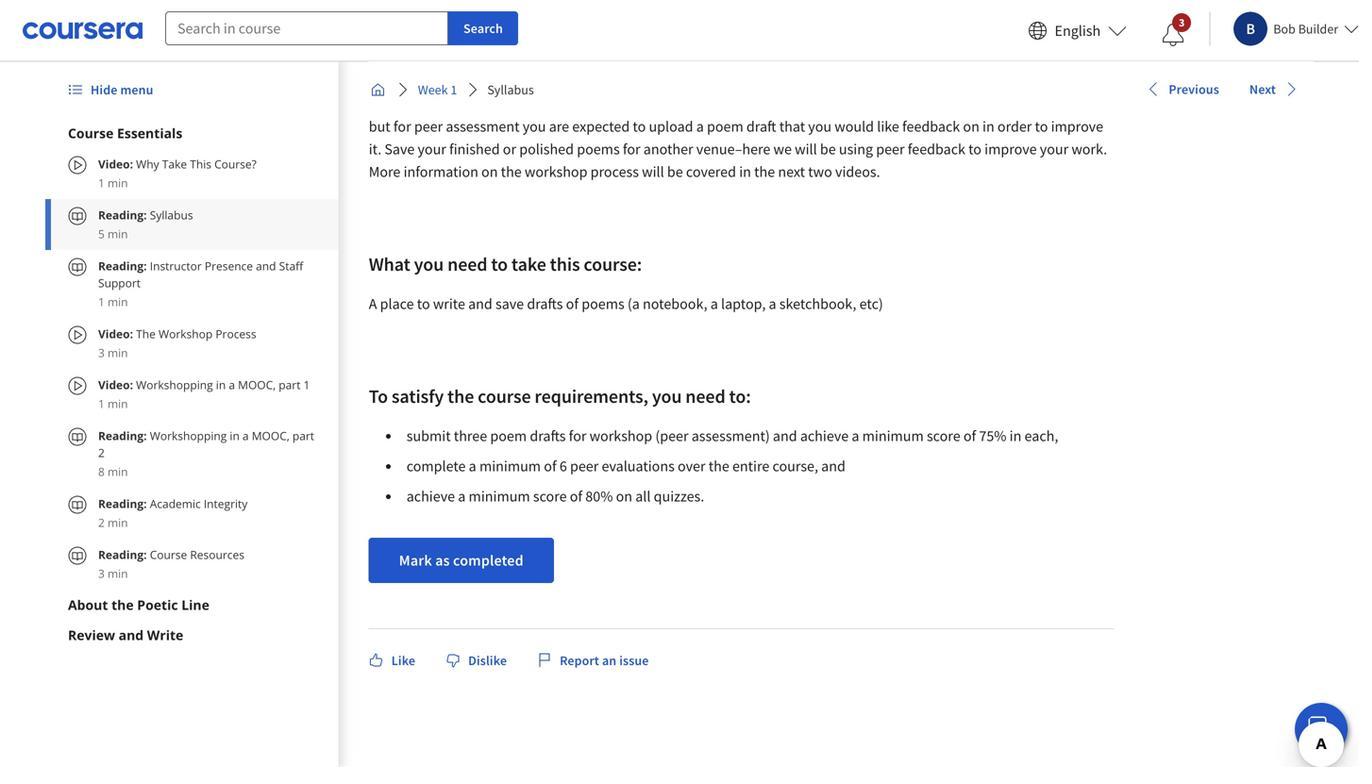Task type: vqa. For each thing, say whether or not it's contained in the screenshot.


Task type: describe. For each thing, give the bounding box(es) containing it.
peer down the like
[[876, 140, 905, 159]]

save
[[385, 140, 415, 159]]

1 horizontal spatial draft
[[747, 117, 777, 136]]

are
[[549, 117, 569, 136]]

0 vertical spatial be
[[820, 140, 836, 159]]

on up upload
[[691, 94, 707, 113]]

1 down support
[[98, 294, 105, 310]]

8
[[98, 464, 105, 480]]

workshop
[[159, 326, 213, 342]]

0 vertical spatial minimum
[[863, 427, 924, 446]]

the left "next"
[[754, 162, 775, 181]]

2 horizontal spatial as
[[497, 94, 511, 113]]

best
[[701, 49, 728, 68]]

mooc, inside workshopping in a mooc, part 2
[[252, 428, 290, 444]]

opportunities
[[493, 72, 579, 91]]

the inside dropdown button
[[111, 596, 134, 614]]

1 right 'week'
[[451, 81, 457, 98]]

over
[[957, 49, 987, 68]]

mentioned,
[[387, 49, 460, 68]]

peer down the after on the right of page
[[841, 72, 869, 91]]

part inside workshopping in a mooc, part 2
[[293, 428, 314, 444]]

0 horizontal spatial be
[[667, 162, 683, 181]]

to
[[369, 385, 388, 408]]

syllabus link
[[480, 73, 542, 107]]

this for behind
[[564, 49, 588, 68]]

(peer
[[656, 427, 689, 446]]

next
[[778, 162, 805, 181]]

an
[[602, 652, 617, 669]]

encourage
[[960, 72, 1026, 91]]

coursera image
[[23, 15, 143, 46]]

what you need to take this course:
[[369, 253, 642, 276]]

you down 'encourage'
[[979, 94, 1002, 113]]

of left 6
[[544, 457, 557, 476]]

1 horizontal spatial improve
[[1051, 117, 1104, 136]]

that inside the opportunities to "workshop" your draft poems through peer assessment. i encourage you to write to as many prompts as you wish (practicing writing on your own time, all the time, will only make you a better poet), but for peer assessment you are expected to upload a poem draft that you would like feedback on in order to improve it. save your finished or polished poems for another venue–here we will be using peer feedback to improve your work. more information on the workshop process will be covered in the next two videos.
[[780, 117, 805, 136]]

you inside the first draft. over the entire course you will have
[[369, 72, 392, 91]]

1 left 'to'
[[304, 377, 310, 393]]

you left 'are'
[[523, 117, 546, 136]]

dislike button
[[438, 644, 515, 678]]

requirements,
[[535, 385, 649, 408]]

your down best
[[677, 72, 705, 91]]

draft.
[[920, 49, 954, 68]]

etc)
[[860, 295, 883, 313]]

two
[[808, 162, 832, 181]]

part inside the video: workshopping in a mooc, part 1 1 min
[[279, 377, 301, 393]]

the left idea
[[463, 49, 484, 68]]

0 horizontal spatial course
[[478, 385, 531, 408]]

better
[[1016, 94, 1054, 113]]

2 vertical spatial poems
[[582, 295, 625, 313]]

wish
[[540, 94, 570, 113]]

save
[[496, 295, 524, 313]]

achieve a minimum score of 80% on all quizzes.
[[407, 487, 704, 506]]

over
[[678, 457, 706, 476]]

about
[[68, 596, 108, 614]]

take
[[162, 156, 187, 172]]

english button
[[1021, 0, 1135, 61]]

"workshop"
[[598, 72, 674, 91]]

course:
[[584, 253, 642, 276]]

you down opportunities
[[514, 94, 537, 113]]

search
[[464, 20, 503, 37]]

opportunities to "workshop" your draft poems through peer assessment. i encourage you to write to as many prompts as you wish (practicing writing on your own time, all the time, will only make you a better poet), but for peer assessment you are expected to upload a poem draft that you would like feedback on in order to improve it. save your finished or polished poems for another venue–here we will be using peer feedback to improve your work. more information on the workshop process will be covered in the next two videos.
[[369, 72, 1111, 181]]

report an issue
[[560, 652, 649, 669]]

all inside the opportunities to "workshop" your draft poems through peer assessment. i encourage you to write to as many prompts as you wish (practicing writing on your own time, all the time, will only make you a better poet), but for peer assessment you are expected to upload a poem draft that you would like feedback on in order to improve it. save your finished or polished poems for another venue–here we will be using peer feedback to improve your work. more information on the workshop process will be covered in the next two videos.
[[808, 94, 823, 113]]

would
[[835, 117, 874, 136]]

assessment
[[446, 117, 520, 136]]

reading: for course resources
[[98, 547, 147, 563]]

notebook,
[[643, 295, 708, 313]]

2 inside workshopping in a mooc, part 2
[[98, 445, 105, 461]]

expected
[[572, 117, 630, 136]]

and right the course,
[[822, 457, 846, 476]]

to:
[[729, 385, 751, 408]]

of left (a
[[566, 295, 579, 313]]

mark
[[399, 551, 432, 570]]

reading: course resources 3 min
[[98, 547, 244, 582]]

laptop,
[[721, 295, 766, 313]]

workshop inside the opportunities to "workshop" your draft poems through peer assessment. i encourage you to write to as many prompts as you wish (practicing writing on your own time, all the time, will only make you a better poet), but for peer assessment you are expected to upload a poem draft that you would like feedback on in order to improve it. save your finished or polished poems for another venue–here we will be using peer feedback to improve your work. more information on the workshop process will be covered in the next two videos.
[[525, 162, 588, 181]]

1 vertical spatial entire
[[733, 457, 770, 476]]

another
[[644, 140, 694, 159]]

video: for video: workshopping in a mooc, part 1 1 min
[[98, 377, 133, 393]]

course,
[[773, 457, 818, 476]]

0 horizontal spatial score
[[533, 487, 567, 506]]

bob
[[1274, 20, 1296, 37]]

presence
[[205, 258, 253, 274]]

3 reading: from the top
[[98, 428, 150, 444]]

in down "venue–here"
[[739, 162, 751, 181]]

your up information
[[418, 140, 446, 159]]

1 vertical spatial need
[[686, 385, 726, 408]]

previous button
[[1139, 72, 1227, 106]]

builder
[[1299, 20, 1339, 37]]

previous
[[1169, 81, 1220, 98]]

next button
[[1242, 72, 1307, 106]]

0 horizontal spatial achieve
[[407, 487, 455, 506]]

why
[[136, 156, 159, 172]]

the
[[136, 326, 156, 342]]

bob builder
[[1274, 20, 1339, 37]]

3 button
[[1147, 12, 1200, 58]]

complete
[[407, 457, 466, 476]]

about the poetic line
[[68, 596, 209, 614]]

1 vertical spatial poems
[[577, 140, 620, 159]]

submit three poem drafts for workshop (peer assessment) and achieve a minimum score of 75% in each,
[[407, 427, 1059, 446]]

on right 80%
[[616, 487, 633, 506]]

the up 'encourage'
[[990, 49, 1010, 68]]

to down make
[[969, 140, 982, 159]]

you right what
[[414, 253, 444, 276]]

2 reading: from the top
[[98, 258, 150, 274]]

write inside the opportunities to "workshop" your draft poems through peer assessment. i encourage you to write to as many prompts as you wish (practicing writing on your own time, all the time, will only make you a better poet), but for peer assessment you are expected to upload a poem draft that you would like feedback on in order to improve it. save your finished or polished poems for another venue–here we will be using peer feedback to improve your work. more information on the workshop process will be covered in the next two videos.
[[1072, 72, 1104, 91]]

have
[[421, 72, 451, 91]]

will right we
[[795, 140, 817, 159]]

poet),
[[1057, 94, 1094, 113]]

your left own
[[710, 94, 739, 113]]

on down make
[[963, 117, 980, 136]]

75%
[[979, 427, 1007, 446]]

venue–here
[[697, 140, 771, 159]]

2 inside 'reading: academic integrity 2 min'
[[98, 515, 105, 531]]

on down finished on the top of page
[[482, 162, 498, 181]]

Search in course text field
[[165, 11, 448, 45]]

peer right 6
[[570, 457, 599, 476]]

as inside button
[[435, 551, 450, 570]]

of left 75%
[[964, 427, 976, 446]]

search button
[[448, 11, 518, 45]]

the right over
[[709, 457, 730, 476]]

and up the course,
[[773, 427, 797, 446]]

min inside "video: why take this course? 1 min"
[[108, 175, 128, 191]]

b
[[1247, 19, 1256, 38]]

upload
[[649, 117, 693, 136]]

instructor presence and staff support
[[98, 258, 303, 291]]

a place to write and save drafts of poems (a notebook, a laptop, a sketchbook, etc)
[[369, 295, 883, 313]]

like
[[392, 652, 415, 669]]

hide menu
[[91, 81, 153, 98]]

quizzes.
[[654, 487, 704, 506]]

video: workshopping in a mooc, part 1 1 min
[[98, 377, 310, 412]]

0 horizontal spatial as
[[385, 94, 399, 113]]

1 time, from the left
[[772, 94, 805, 113]]

information
[[404, 162, 479, 181]]

the right satisfy
[[448, 385, 474, 408]]

0 vertical spatial feedback
[[903, 117, 960, 136]]

or
[[503, 140, 516, 159]]

min inside 'reading: academic integrity 2 min'
[[108, 515, 128, 531]]

1 three from the top
[[454, 72, 490, 91]]

as mentioned, the idea behind this course is that the best writing happens after
[[369, 49, 866, 68]]

covered
[[686, 162, 736, 181]]

assessment.
[[872, 72, 950, 91]]

course for entire
[[1054, 49, 1096, 68]]

in right 75%
[[1010, 427, 1022, 446]]

to up the poet),
[[1056, 72, 1069, 91]]

reading: syllabus 5 min
[[98, 207, 193, 242]]

writing inside the opportunities to "workshop" your draft poems through peer assessment. i encourage you to write to as many prompts as you wish (practicing writing on your own time, all the time, will only make you a better poet), but for peer assessment you are expected to upload a poem draft that you would like feedback on in order to improve it. save your finished or polished poems for another venue–here we will be using peer feedback to improve your work. more information on the workshop process will be covered in the next two videos.
[[643, 94, 688, 113]]

video: for video: why take this course? 1 min
[[98, 156, 133, 172]]

0 vertical spatial achieve
[[800, 427, 849, 446]]



Task type: locate. For each thing, give the bounding box(es) containing it.
chat with us image
[[1307, 715, 1337, 745]]

to
[[582, 72, 595, 91], [1056, 72, 1069, 91], [369, 94, 382, 113], [633, 117, 646, 136], [1035, 117, 1048, 136], [969, 140, 982, 159], [491, 253, 508, 276], [417, 295, 430, 313]]

1 reading: from the top
[[98, 207, 147, 223]]

three right submit at the left bottom of page
[[454, 427, 487, 446]]

this right take
[[550, 253, 580, 276]]

will down another
[[642, 162, 664, 181]]

finished
[[449, 140, 500, 159]]

0 vertical spatial poem
[[707, 117, 744, 136]]

1 inside "video: why take this course? 1 min"
[[98, 175, 105, 191]]

reading: up 5
[[98, 207, 147, 223]]

1 vertical spatial workshop
[[590, 427, 653, 446]]

80%
[[586, 487, 613, 506]]

to satisfy the course requirements, you need to:
[[369, 385, 755, 408]]

0 vertical spatial this
[[564, 49, 588, 68]]

3 up about
[[98, 566, 105, 582]]

0 vertical spatial workshopping
[[136, 377, 213, 393]]

entire inside the first draft. over the entire course you will have
[[1013, 49, 1051, 68]]

1 vertical spatial poem
[[490, 427, 527, 446]]

draft down own
[[747, 117, 777, 136]]

2 vertical spatial for
[[569, 427, 587, 446]]

0 vertical spatial all
[[808, 94, 823, 113]]

course right satisfy
[[478, 385, 531, 408]]

workshop
[[525, 162, 588, 181], [590, 427, 653, 446]]

1 vertical spatial for
[[623, 140, 641, 159]]

4 reading: from the top
[[98, 496, 147, 512]]

0 vertical spatial score
[[927, 427, 961, 446]]

be up two
[[820, 140, 836, 159]]

0 horizontal spatial improve
[[985, 140, 1037, 159]]

reading: for syllabus
[[98, 207, 147, 223]]

min inside reading: course resources 3 min
[[108, 566, 128, 582]]

video: for video: the workshop process 3 min
[[98, 326, 133, 342]]

poems up own
[[741, 72, 784, 91]]

the down or
[[501, 162, 522, 181]]

1 horizontal spatial achieve
[[800, 427, 849, 446]]

be down another
[[667, 162, 683, 181]]

1 vertical spatial all
[[636, 487, 651, 506]]

that up we
[[780, 117, 805, 136]]

you left would
[[808, 117, 832, 136]]

write right 'place' on the top left
[[433, 295, 465, 313]]

reading: for academic integrity
[[98, 496, 147, 512]]

1 horizontal spatial entire
[[1013, 49, 1051, 68]]

course down english
[[1054, 49, 1096, 68]]

through
[[787, 72, 838, 91]]

workshop up complete a minimum of 6 peer evaluations over the entire course, and
[[590, 427, 653, 446]]

and inside instructor presence and staff support
[[256, 258, 276, 274]]

all down through
[[808, 94, 823, 113]]

make
[[941, 94, 976, 113]]

for up process
[[623, 140, 641, 159]]

1 vertical spatial improve
[[985, 140, 1037, 159]]

0 vertical spatial part
[[279, 377, 301, 393]]

that right is
[[649, 49, 675, 68]]

course inside the first draft. over the entire course you will have
[[1054, 49, 1096, 68]]

1 vertical spatial that
[[780, 117, 805, 136]]

first
[[893, 49, 917, 68]]

0 vertical spatial for
[[394, 117, 411, 136]]

minimum
[[863, 427, 924, 446], [480, 457, 541, 476], [469, 487, 530, 506]]

using
[[839, 140, 873, 159]]

workshop down polished
[[525, 162, 588, 181]]

after
[[837, 49, 866, 68]]

2 horizontal spatial for
[[623, 140, 641, 159]]

1 vertical spatial drafts
[[530, 427, 566, 446]]

process
[[216, 326, 256, 342]]

write
[[147, 626, 183, 644]]

we
[[774, 140, 792, 159]]

2 video: from the top
[[98, 326, 133, 342]]

1 vertical spatial feedback
[[908, 140, 966, 159]]

1 horizontal spatial score
[[927, 427, 961, 446]]

syllabus down idea
[[487, 81, 534, 98]]

like button
[[361, 644, 423, 678]]

1 vertical spatial score
[[533, 487, 567, 506]]

submit
[[407, 427, 451, 446]]

1 vertical spatial part
[[293, 428, 314, 444]]

0 vertical spatial workshop
[[525, 162, 588, 181]]

0 vertical spatial writing
[[731, 49, 776, 68]]

on
[[691, 94, 707, 113], [963, 117, 980, 136], [482, 162, 498, 181], [616, 487, 633, 506]]

2 up 8
[[98, 445, 105, 461]]

poem up "venue–here"
[[707, 117, 744, 136]]

1 vertical spatial writing
[[643, 94, 688, 113]]

0 vertical spatial draft
[[708, 72, 738, 91]]

5 min from the top
[[108, 396, 128, 412]]

3 video: from the top
[[98, 377, 133, 393]]

1 min from the top
[[108, 175, 128, 191]]

1 vertical spatial 3
[[98, 345, 105, 361]]

all down evaluations
[[636, 487, 651, 506]]

order
[[998, 117, 1032, 136]]

min down support
[[108, 294, 128, 310]]

3 inside 'video: the workshop process 3 min'
[[98, 345, 105, 361]]

in inside the video: workshopping in a mooc, part 1 1 min
[[216, 377, 226, 393]]

the
[[463, 49, 484, 68], [678, 49, 698, 68], [869, 49, 890, 68], [990, 49, 1010, 68], [826, 94, 847, 113], [501, 162, 522, 181], [754, 162, 775, 181], [448, 385, 474, 408], [709, 457, 730, 476], [111, 596, 134, 614]]

0 horizontal spatial write
[[433, 295, 465, 313]]

write up the poet),
[[1072, 72, 1104, 91]]

0 horizontal spatial entire
[[733, 457, 770, 476]]

assessment)
[[692, 427, 770, 446]]

3 inside dropdown button
[[1179, 15, 1185, 30]]

more
[[369, 162, 401, 181]]

of left 80%
[[570, 487, 583, 506]]

reading: inside reading: course resources 3 min
[[98, 547, 147, 563]]

1 vertical spatial video:
[[98, 326, 133, 342]]

mooc, down process
[[238, 377, 276, 393]]

2
[[98, 445, 105, 461], [98, 515, 105, 531]]

and inside review and write dropdown button
[[119, 626, 144, 644]]

the left first
[[869, 49, 890, 68]]

1 video: from the top
[[98, 156, 133, 172]]

the left best
[[678, 49, 698, 68]]

1 vertical spatial 2
[[98, 515, 105, 531]]

1 up 8
[[98, 396, 105, 412]]

video: inside the video: workshopping in a mooc, part 1 1 min
[[98, 377, 133, 393]]

reading: up support
[[98, 258, 150, 274]]

a
[[1005, 94, 1013, 113], [696, 117, 704, 136], [711, 295, 718, 313], [769, 295, 777, 313], [229, 377, 235, 393], [852, 427, 860, 446], [243, 428, 249, 444], [469, 457, 477, 476], [458, 487, 466, 506]]

course down hide
[[68, 124, 114, 142]]

workshopping
[[136, 377, 213, 393], [150, 428, 227, 444]]

will up the like
[[885, 94, 908, 113]]

the first draft. over the entire course you will have
[[369, 49, 1099, 91]]

poems left (a
[[582, 295, 625, 313]]

1 horizontal spatial time,
[[850, 94, 882, 113]]

1 vertical spatial be
[[667, 162, 683, 181]]

essentials
[[117, 124, 182, 142]]

polished
[[519, 140, 574, 159]]

0 horizontal spatial need
[[448, 253, 488, 276]]

2 three from the top
[[454, 427, 487, 446]]

entire up 'encourage'
[[1013, 49, 1051, 68]]

need left take
[[448, 253, 488, 276]]

8 min from the top
[[108, 566, 128, 582]]

1 vertical spatial workshopping
[[150, 428, 227, 444]]

a inside the video: workshopping in a mooc, part 1 1 min
[[229, 377, 235, 393]]

poems down expected
[[577, 140, 620, 159]]

0 vertical spatial poems
[[741, 72, 784, 91]]

will
[[395, 72, 418, 91], [885, 94, 908, 113], [795, 140, 817, 159], [642, 162, 664, 181]]

and left the save
[[468, 295, 493, 313]]

2 down 8
[[98, 515, 105, 531]]

1 horizontal spatial that
[[780, 117, 805, 136]]

1 horizontal spatial be
[[820, 140, 836, 159]]

time, right own
[[772, 94, 805, 113]]

0 vertical spatial course
[[68, 124, 114, 142]]

course?
[[214, 156, 257, 172]]

to left upload
[[633, 117, 646, 136]]

in down the video: workshopping in a mooc, part 1 1 min
[[230, 428, 240, 444]]

0 vertical spatial improve
[[1051, 117, 1104, 136]]

dislike
[[468, 652, 507, 669]]

1 vertical spatial achieve
[[407, 487, 455, 506]]

next
[[1250, 81, 1276, 98]]

will inside the first draft. over the entire course you will have
[[395, 72, 418, 91]]

achieve up the course,
[[800, 427, 849, 446]]

1 horizontal spatial course
[[591, 49, 633, 68]]

show notifications image
[[1162, 24, 1185, 46]]

reading: inside 'reading: academic integrity 2 min'
[[98, 496, 147, 512]]

0 vertical spatial syllabus
[[487, 81, 534, 98]]

3 min from the top
[[108, 294, 128, 310]]

this right behind
[[564, 49, 588, 68]]

all
[[808, 94, 823, 113], [636, 487, 651, 506]]

hide
[[91, 81, 118, 98]]

1 horizontal spatial all
[[808, 94, 823, 113]]

7 min from the top
[[108, 515, 128, 531]]

1 horizontal spatial need
[[686, 385, 726, 408]]

mooc,
[[238, 377, 276, 393], [252, 428, 290, 444]]

4 min from the top
[[108, 345, 128, 361]]

to left take
[[491, 253, 508, 276]]

1 vertical spatial minimum
[[480, 457, 541, 476]]

course inside reading: course resources 3 min
[[150, 547, 187, 563]]

2 vertical spatial video:
[[98, 377, 133, 393]]

completed
[[453, 551, 524, 570]]

1 horizontal spatial write
[[1072, 72, 1104, 91]]

workshopping inside the video: workshopping in a mooc, part 1 1 min
[[136, 377, 213, 393]]

1 horizontal spatial as
[[435, 551, 450, 570]]

0 vertical spatial mooc,
[[238, 377, 276, 393]]

0 horizontal spatial time,
[[772, 94, 805, 113]]

mooc, inside the video: workshopping in a mooc, part 1 1 min
[[238, 377, 276, 393]]

(practicing
[[573, 94, 640, 113]]

course inside dropdown button
[[68, 124, 114, 142]]

report an issue button
[[530, 644, 657, 678]]

own
[[742, 94, 769, 113]]

1 min
[[98, 294, 128, 310]]

2 vertical spatial 3
[[98, 566, 105, 582]]

1 horizontal spatial for
[[569, 427, 587, 446]]

course for this
[[591, 49, 633, 68]]

writing
[[731, 49, 776, 68], [643, 94, 688, 113]]

0 vertical spatial write
[[1072, 72, 1104, 91]]

1 vertical spatial draft
[[747, 117, 777, 136]]

2 2 from the top
[[98, 515, 105, 531]]

course down 'reading: academic integrity 2 min'
[[150, 547, 187, 563]]

you up the '(peer'
[[652, 385, 682, 408]]

happens
[[779, 49, 834, 68]]

1 vertical spatial mooc,
[[252, 428, 290, 444]]

1 vertical spatial course
[[150, 547, 187, 563]]

peer down many at the left top
[[414, 117, 443, 136]]

to up (practicing
[[582, 72, 595, 91]]

0 vertical spatial that
[[649, 49, 675, 68]]

instructor
[[150, 258, 202, 274]]

syllabus
[[487, 81, 534, 98], [150, 207, 193, 223]]

1 horizontal spatial poem
[[707, 117, 744, 136]]

reading: up about the poetic line
[[98, 547, 147, 563]]

workshopping inside workshopping in a mooc, part 2
[[150, 428, 227, 444]]

is
[[636, 49, 646, 68]]

that
[[649, 49, 675, 68], [780, 117, 805, 136]]

min inside reading: syllabus 5 min
[[108, 226, 128, 242]]

but
[[369, 117, 391, 136]]

you up better
[[1029, 72, 1053, 91]]

in left order
[[983, 117, 995, 136]]

6 min from the top
[[108, 464, 128, 480]]

8 min
[[98, 464, 128, 480]]

1 vertical spatial this
[[550, 253, 580, 276]]

take
[[512, 253, 546, 276]]

0 horizontal spatial writing
[[643, 94, 688, 113]]

home image
[[371, 82, 386, 97]]

0 vertical spatial 2
[[98, 445, 105, 461]]

writing right best
[[731, 49, 776, 68]]

the up review and write
[[111, 596, 134, 614]]

1 2 from the top
[[98, 445, 105, 461]]

video:
[[98, 156, 133, 172], [98, 326, 133, 342], [98, 377, 133, 393]]

review and write
[[68, 626, 183, 644]]

in inside workshopping in a mooc, part 2
[[230, 428, 240, 444]]

0 vertical spatial 3
[[1179, 15, 1185, 30]]

1 horizontal spatial writing
[[731, 49, 776, 68]]

0 horizontal spatial that
[[649, 49, 675, 68]]

as
[[385, 94, 399, 113], [497, 94, 511, 113], [435, 551, 450, 570]]

entire down submit three poem drafts for workshop (peer assessment) and achieve a minimum score of 75% in each,
[[733, 457, 770, 476]]

1 vertical spatial write
[[433, 295, 465, 313]]

this
[[564, 49, 588, 68], [550, 253, 580, 276]]

min right 5
[[108, 226, 128, 242]]

video: down 'video: the workshop process 3 min'
[[98, 377, 133, 393]]

part
[[279, 377, 301, 393], [293, 428, 314, 444]]

min inside 'video: the workshop process 3 min'
[[108, 345, 128, 361]]

as up but
[[385, 94, 399, 113]]

0 vertical spatial entire
[[1013, 49, 1051, 68]]

5 reading: from the top
[[98, 547, 147, 563]]

this
[[190, 156, 211, 172]]

1 horizontal spatial workshop
[[590, 427, 653, 446]]

integrity
[[204, 496, 248, 512]]

5
[[98, 226, 105, 242]]

min up reading: syllabus 5 min
[[108, 175, 128, 191]]

1 horizontal spatial syllabus
[[487, 81, 534, 98]]

three
[[454, 72, 490, 91], [454, 427, 487, 446]]

your left work.
[[1040, 140, 1069, 159]]

0 horizontal spatial for
[[394, 117, 411, 136]]

min
[[108, 175, 128, 191], [108, 226, 128, 242], [108, 294, 128, 310], [108, 345, 128, 361], [108, 396, 128, 412], [108, 464, 128, 480], [108, 515, 128, 531], [108, 566, 128, 582]]

min down 1 min
[[108, 345, 128, 361]]

0 horizontal spatial course
[[68, 124, 114, 142]]

0 horizontal spatial all
[[636, 487, 651, 506]]

mooc, down the video: workshopping in a mooc, part 1 1 min
[[252, 428, 290, 444]]

score
[[927, 427, 961, 446], [533, 487, 567, 506]]

improve
[[1051, 117, 1104, 136], [985, 140, 1037, 159]]

review
[[68, 626, 115, 644]]

1 up 5
[[98, 175, 105, 191]]

week 1
[[418, 81, 457, 98]]

reading: inside reading: syllabus 5 min
[[98, 207, 147, 223]]

0 vertical spatial need
[[448, 253, 488, 276]]

2 time, from the left
[[850, 94, 882, 113]]

2 vertical spatial minimum
[[469, 487, 530, 506]]

line
[[181, 596, 209, 614]]

poem inside the opportunities to "workshop" your draft poems through peer assessment. i encourage you to write to as many prompts as you wish (practicing writing on your own time, all the time, will only make you a better poet), but for peer assessment you are expected to upload a poem draft that you would like feedback on in order to improve it. save your finished or polished poems for another venue–here we will be using peer feedback to improve your work. more information on the workshop process will be covered in the next two videos.
[[707, 117, 744, 136]]

idea
[[487, 49, 514, 68]]

draft down best
[[708, 72, 738, 91]]

poem
[[707, 117, 744, 136], [490, 427, 527, 446]]

evaluations
[[602, 457, 675, 476]]

3 inside reading: course resources 3 min
[[98, 566, 105, 582]]

workshopping down 'video: the workshop process 3 min'
[[136, 377, 213, 393]]

0 horizontal spatial draft
[[708, 72, 738, 91]]

to down better
[[1035, 117, 1048, 136]]

video: inside "video: why take this course? 1 min"
[[98, 156, 133, 172]]

to right 'place' on the top left
[[417, 295, 430, 313]]

poems
[[741, 72, 784, 91], [577, 140, 620, 159], [582, 295, 625, 313]]

0 horizontal spatial syllabus
[[150, 207, 193, 223]]

three up prompts
[[454, 72, 490, 91]]

0 vertical spatial video:
[[98, 156, 133, 172]]

0 horizontal spatial poem
[[490, 427, 527, 446]]

satisfy
[[392, 385, 444, 408]]

workshopping down the video: workshopping in a mooc, part 1 1 min
[[150, 428, 227, 444]]

3
[[1179, 15, 1185, 30], [98, 345, 105, 361], [98, 566, 105, 582]]

in down process
[[216, 377, 226, 393]]

1 vertical spatial three
[[454, 427, 487, 446]]

video: left why at the left top of the page
[[98, 156, 133, 172]]

2 horizontal spatial course
[[1054, 49, 1096, 68]]

video: left the the
[[98, 326, 133, 342]]

video: inside 'video: the workshop process 3 min'
[[98, 326, 133, 342]]

prompts
[[440, 94, 494, 113]]

score left 75%
[[927, 427, 961, 446]]

the up would
[[826, 94, 847, 113]]

minimum for complete a minimum of 6 peer evaluations over the entire course, and
[[480, 457, 541, 476]]

and left staff
[[256, 258, 276, 274]]

min inside the video: workshopping in a mooc, part 1 1 min
[[108, 396, 128, 412]]

minimum for achieve a minimum score of 80% on all quizzes.
[[469, 487, 530, 506]]

sketchbook,
[[780, 295, 857, 313]]

this for take
[[550, 253, 580, 276]]

0 vertical spatial drafts
[[527, 295, 563, 313]]

for down "requirements,"
[[569, 427, 587, 446]]

you down as
[[369, 72, 392, 91]]

to up but
[[369, 94, 382, 113]]

as up assessment
[[497, 94, 511, 113]]

1 vertical spatial syllabus
[[150, 207, 193, 223]]

issue
[[620, 652, 649, 669]]

1 horizontal spatial course
[[150, 547, 187, 563]]

0 horizontal spatial workshop
[[525, 162, 588, 181]]

week
[[418, 81, 448, 98]]

2 min from the top
[[108, 226, 128, 242]]

syllabus inside reading: syllabus 5 min
[[150, 207, 193, 223]]

poetic
[[137, 596, 178, 614]]

time, up would
[[850, 94, 882, 113]]

a inside workshopping in a mooc, part 2
[[243, 428, 249, 444]]



